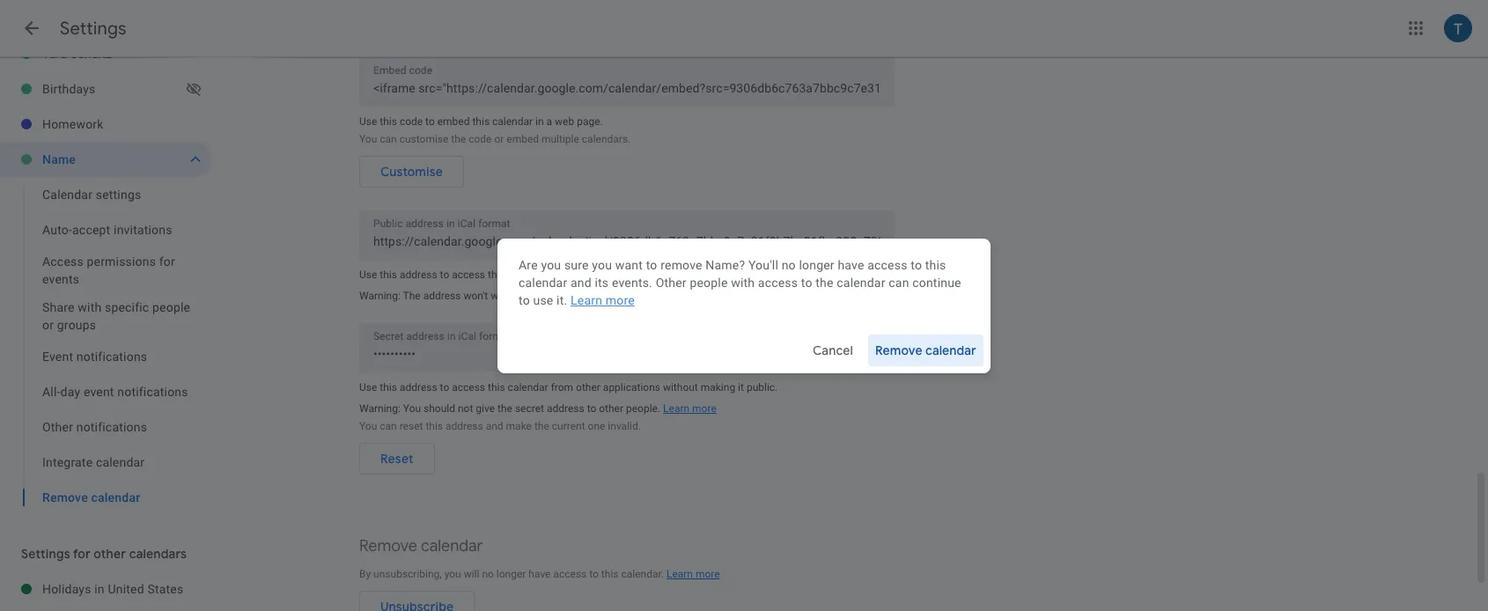 Task type: vqa. For each thing, say whether or not it's contained in the screenshot.
2nd from from the bottom of the page
yes



Task type: describe. For each thing, give the bounding box(es) containing it.
calendar inside group
[[96, 455, 145, 470]]

notifications for event notifications
[[77, 350, 147, 364]]

address right the
[[423, 290, 461, 302]]

other inside group
[[42, 420, 73, 434]]

to right want
[[646, 258, 658, 272]]

holidays in united states tree item
[[0, 572, 211, 607]]

access permissions for events
[[42, 255, 175, 286]]

events
[[42, 272, 79, 286]]

calendar inside 'use this address to access this calendar from other applications without making it public. warning: you should not give the secret address to other people. learn more'
[[508, 381, 549, 394]]

1 vertical spatial embed
[[507, 133, 539, 145]]

work
[[491, 290, 514, 302]]

one
[[588, 420, 606, 433]]

are you sure you want to remove name? you'll no longer have access to this calendar and its events. other people with access to the calendar can continue to use it.
[[519, 258, 962, 307]]

making
[[701, 381, 736, 394]]

go back image
[[21, 18, 42, 39]]

calendars
[[129, 546, 187, 562]]

events.
[[612, 275, 653, 289]]

calendar inside button
[[926, 342, 977, 358]]

to up customise at the top left
[[426, 115, 435, 128]]

access
[[42, 255, 84, 269]]

cancel
[[813, 342, 854, 358]]

reset
[[381, 451, 414, 467]]

longer inside the are you sure you want to remove name? you'll no longer have access to this calendar and its events. other people with access to the calendar can continue to use it.
[[799, 258, 835, 272]]

tara schultz tree item
[[0, 36, 211, 71]]

settings for other calendars
[[21, 546, 187, 562]]

share with specific people or groups
[[42, 300, 190, 332]]

the inside 'use this address to access this calendar from other applications without making it public. warning: you should not give the secret address to other people. learn more'
[[498, 403, 513, 415]]

event
[[84, 385, 114, 399]]

groups
[[57, 318, 96, 332]]

address up the
[[400, 269, 438, 281]]

people.
[[626, 403, 661, 415]]

invalid.
[[608, 420, 641, 433]]

can for you can customise the code or embed multiple calendars.
[[380, 133, 397, 145]]

more inside dialog
[[606, 293, 635, 307]]

2 horizontal spatial you
[[592, 258, 612, 272]]

0 horizontal spatial have
[[529, 568, 551, 581]]

customise
[[400, 133, 449, 145]]

no inside the are you sure you want to remove name? you'll no longer have access to this calendar and its events. other people with access to the calendar can continue to use it.
[[782, 258, 796, 272]]

0 horizontal spatial embed
[[438, 115, 470, 128]]

not
[[458, 403, 473, 415]]

are
[[519, 258, 538, 272]]

calendar up you can customise the code or embed multiple calendars.
[[492, 115, 533, 128]]

public. inside 'use this address to access this calendar from other applications without making it public. warning: you should not give the secret address to other people. learn more'
[[747, 381, 778, 394]]

auto-
[[42, 223, 72, 237]]

people inside the are you sure you want to remove name? you'll no longer have access to this calendar and its events. other people with access to the calendar can continue to use it.
[[690, 275, 728, 289]]

warning: inside use this address to access this calendar from other applications. warning: the address won't work unless this calendar is public.
[[359, 290, 401, 302]]

unsubscribing,
[[374, 568, 442, 581]]

to up cancel button
[[802, 275, 813, 289]]

remove
[[661, 258, 703, 272]]

calendars.
[[582, 133, 631, 145]]

with inside the are you sure you want to remove name? you'll no longer have access to this calendar and its events. other people with access to the calendar can continue to use it.
[[731, 275, 755, 289]]

the
[[403, 290, 421, 302]]

1 vertical spatial remove
[[359, 537, 417, 557]]

public. inside use this address to access this calendar from other applications. warning: the address won't work unless this calendar is public.
[[624, 290, 655, 302]]

homework tree item
[[0, 107, 211, 142]]

to up should
[[440, 381, 450, 394]]

you inside 'use this address to access this calendar from other applications without making it public. warning: you should not give the secret address to other people. learn more'
[[403, 403, 421, 415]]

learn inside 'use this address to access this calendar from other applications without making it public. warning: you should not give the secret address to other people. learn more'
[[663, 403, 690, 415]]

specific
[[105, 300, 149, 315]]

other inside the are you sure you want to remove name? you'll no longer have access to this calendar and its events. other people with access to the calendar can continue to use it.
[[656, 275, 687, 289]]

name tree item
[[0, 142, 211, 177]]

integrate calendar
[[42, 455, 145, 470]]

permissions
[[87, 255, 156, 269]]

use for use this address to access this calendar from other applications without making it public. warning: you should not give the secret address to other people. learn more
[[359, 381, 377, 394]]

web
[[555, 115, 575, 128]]

customise
[[381, 164, 443, 180]]

more inside 'use this address to access this calendar from other applications without making it public. warning: you should not give the secret address to other people. learn more'
[[692, 403, 717, 415]]

can for you can reset this address and make the current one invalid.
[[380, 420, 397, 433]]

remove calendar button
[[869, 329, 984, 371]]

holidays
[[42, 582, 91, 596]]

to left use
[[519, 293, 530, 307]]

for inside access permissions for events
[[159, 255, 175, 269]]

to inside use this address to access this calendar from other applications. warning: the address won't work unless this calendar is public.
[[440, 269, 450, 281]]

other notifications
[[42, 420, 147, 434]]

calendar settings
[[42, 188, 141, 202]]

1 horizontal spatial code
[[469, 133, 492, 145]]

is
[[613, 290, 621, 302]]

by unsubscribing, you will no longer have access to this calendar. learn more
[[359, 568, 720, 581]]

secret
[[515, 403, 544, 415]]

to up one
[[587, 403, 597, 415]]

0 horizontal spatial code
[[400, 115, 423, 128]]

1 vertical spatial notifications
[[117, 385, 188, 399]]

event
[[42, 350, 73, 364]]

tara schultz
[[42, 47, 112, 61]]

use for use this code to embed this calendar in a web page.
[[359, 115, 377, 128]]

notifications for other notifications
[[76, 420, 147, 434]]

event notifications
[[42, 350, 147, 364]]

2 vertical spatial more
[[696, 568, 720, 581]]

learn more
[[571, 293, 635, 307]]

with inside share with specific people or groups
[[78, 300, 102, 315]]

without
[[663, 381, 698, 394]]

use this code to embed this calendar in a web page.
[[359, 115, 603, 128]]

settings for settings for other calendars
[[21, 546, 70, 562]]

will
[[464, 568, 480, 581]]

learn more link for warning: you should not give the secret address to other people.
[[663, 403, 717, 415]]

other up one
[[576, 381, 601, 394]]

applications
[[603, 381, 661, 394]]

united
[[108, 582, 144, 596]]

invitations
[[114, 223, 172, 237]]

other up holidays in united states
[[94, 546, 126, 562]]

0 horizontal spatial no
[[482, 568, 494, 581]]

holidays in united states
[[42, 582, 184, 596]]

schultz
[[70, 47, 112, 61]]

multiple
[[542, 133, 580, 145]]

group containing calendar settings
[[0, 177, 211, 515]]

cancel button
[[805, 329, 862, 371]]

all-
[[42, 385, 60, 399]]

reset
[[400, 420, 423, 433]]

by
[[359, 568, 371, 581]]

tara
[[42, 47, 67, 61]]

address down not
[[446, 420, 483, 433]]

calendar up unless
[[508, 269, 549, 281]]

0 horizontal spatial longer
[[497, 568, 526, 581]]

to up continue in the top of the page
[[911, 258, 922, 272]]



Task type: locate. For each thing, give the bounding box(es) containing it.
you up the reset
[[403, 403, 421, 415]]

calendar.
[[621, 568, 664, 581]]

want
[[616, 258, 643, 272]]

0 vertical spatial from
[[551, 269, 574, 281]]

2 vertical spatial use
[[359, 381, 377, 394]]

this inside the are you sure you want to remove name? you'll no longer have access to this calendar and its events. other people with access to the calendar can continue to use it.
[[926, 258, 947, 272]]

from inside 'use this address to access this calendar from other applications without making it public. warning: you should not give the secret address to other people. learn more'
[[551, 381, 574, 394]]

0 vertical spatial have
[[838, 258, 865, 272]]

or down share on the left of the page
[[42, 318, 54, 332]]

1 horizontal spatial people
[[690, 275, 728, 289]]

you can customise the code or embed multiple calendars.
[[359, 133, 631, 145]]

current
[[552, 420, 585, 433]]

1 vertical spatial in
[[94, 582, 105, 596]]

more down making
[[692, 403, 717, 415]]

0 vertical spatial code
[[400, 115, 423, 128]]

from up it.
[[551, 269, 574, 281]]

1 horizontal spatial in
[[536, 115, 544, 128]]

settings for settings
[[60, 18, 127, 40]]

page.
[[577, 115, 603, 128]]

1 vertical spatial other
[[42, 420, 73, 434]]

warning: up the reset
[[359, 403, 401, 415]]

learn more link for are you sure you want to remove name? you'll no longer have access to this calendar and its events. other people with access to the calendar can continue to use it.
[[571, 293, 635, 307]]

0 vertical spatial use
[[359, 115, 377, 128]]

use this address to access this calendar from other applications without making it public. warning: you should not give the secret address to other people. learn more
[[359, 381, 778, 415]]

0 horizontal spatial with
[[78, 300, 102, 315]]

2 vertical spatial you
[[359, 420, 377, 433]]

0 vertical spatial in
[[536, 115, 544, 128]]

1 vertical spatial people
[[152, 300, 190, 315]]

notifications right event
[[117, 385, 188, 399]]

other down remove
[[656, 275, 687, 289]]

use
[[533, 293, 554, 307]]

calendar
[[42, 188, 93, 202]]

no right you'll
[[782, 258, 796, 272]]

have inside the are you sure you want to remove name? you'll no longer have access to this calendar and its events. other people with access to the calendar can continue to use it.
[[838, 258, 865, 272]]

0 vertical spatial remove
[[876, 342, 923, 358]]

other up learn more
[[576, 269, 601, 281]]

1 from from the top
[[551, 269, 574, 281]]

2 vertical spatial can
[[380, 420, 397, 433]]

learn more link down without
[[663, 403, 717, 415]]

code up customise at the top left
[[400, 115, 423, 128]]

code down use this code to embed this calendar in a web page. on the top of page
[[469, 133, 492, 145]]

0 vertical spatial or
[[495, 133, 504, 145]]

it.
[[557, 293, 568, 307]]

and down "sure"
[[571, 275, 592, 289]]

2 vertical spatial learn
[[667, 568, 693, 581]]

make
[[506, 420, 532, 433]]

can inside the are you sure you want to remove name? you'll no longer have access to this calendar and its events. other people with access to the calendar can continue to use it.
[[889, 275, 910, 289]]

0 vertical spatial no
[[782, 258, 796, 272]]

calendar down "other notifications"
[[96, 455, 145, 470]]

from for applications.
[[551, 269, 574, 281]]

0 horizontal spatial and
[[486, 420, 504, 433]]

0 vertical spatial notifications
[[77, 350, 147, 364]]

public. right it at the left of page
[[747, 381, 778, 394]]

with up groups
[[78, 300, 102, 315]]

you left customise at the top left
[[359, 133, 377, 145]]

2 vertical spatial notifications
[[76, 420, 147, 434]]

in inside holidays in united states "link"
[[94, 582, 105, 596]]

people
[[690, 275, 728, 289], [152, 300, 190, 315]]

give
[[476, 403, 495, 415]]

no
[[782, 258, 796, 272], [482, 568, 494, 581]]

for down invitations
[[159, 255, 175, 269]]

notifications down all-day event notifications
[[76, 420, 147, 434]]

embed up customise at the top left
[[438, 115, 470, 128]]

0 horizontal spatial remove
[[359, 537, 417, 557]]

you up its at the left top of page
[[592, 258, 612, 272]]

states
[[147, 582, 184, 596]]

0 horizontal spatial remove calendar
[[359, 537, 483, 557]]

learn right calendar.
[[667, 568, 693, 581]]

notifications up all-day event notifications
[[77, 350, 147, 364]]

0 vertical spatial people
[[690, 275, 728, 289]]

accept
[[72, 223, 110, 237]]

0 horizontal spatial for
[[73, 546, 91, 562]]

0 vertical spatial can
[[380, 133, 397, 145]]

settings up schultz
[[60, 18, 127, 40]]

address
[[400, 269, 438, 281], [423, 290, 461, 302], [400, 381, 438, 394], [547, 403, 585, 415], [446, 420, 483, 433]]

0 vertical spatial you
[[359, 133, 377, 145]]

public. down events.
[[624, 290, 655, 302]]

1 vertical spatial learn more link
[[663, 403, 717, 415]]

auto-accept invitations
[[42, 223, 172, 237]]

1 vertical spatial code
[[469, 133, 492, 145]]

group
[[0, 177, 211, 515]]

address up current
[[547, 403, 585, 415]]

1 vertical spatial with
[[78, 300, 102, 315]]

embed left multiple
[[507, 133, 539, 145]]

1 vertical spatial for
[[73, 546, 91, 562]]

warning:
[[359, 290, 401, 302], [359, 403, 401, 415]]

2 warning: from the top
[[359, 403, 401, 415]]

1 horizontal spatial remove
[[876, 342, 923, 358]]

1 use from the top
[[359, 115, 377, 128]]

0 horizontal spatial public.
[[624, 290, 655, 302]]

can left continue in the top of the page
[[889, 275, 910, 289]]

1 horizontal spatial for
[[159, 255, 175, 269]]

1 horizontal spatial public.
[[747, 381, 778, 394]]

0 vertical spatial learn more link
[[571, 293, 635, 307]]

0 horizontal spatial or
[[42, 318, 54, 332]]

in
[[536, 115, 544, 128], [94, 582, 105, 596]]

from inside use this address to access this calendar from other applications. warning: the address won't work unless this calendar is public.
[[551, 269, 574, 281]]

birthdays
[[42, 82, 96, 96]]

1 vertical spatial no
[[482, 568, 494, 581]]

1 vertical spatial longer
[[497, 568, 526, 581]]

1 vertical spatial remove calendar
[[359, 537, 483, 557]]

calendar up cancel button
[[837, 275, 886, 289]]

should
[[424, 403, 455, 415]]

remove calendar inside remove calendar button
[[876, 342, 977, 358]]

notifications
[[77, 350, 147, 364], [117, 385, 188, 399], [76, 420, 147, 434]]

1 horizontal spatial remove calendar
[[876, 342, 977, 358]]

you left will
[[445, 568, 461, 581]]

reset button
[[359, 443, 435, 475]]

0 vertical spatial learn
[[571, 293, 603, 307]]

learn more link
[[571, 293, 635, 307], [663, 403, 717, 415], [667, 568, 720, 581]]

2 from from the top
[[551, 381, 574, 394]]

0 horizontal spatial you
[[445, 568, 461, 581]]

to left calendar.
[[590, 568, 599, 581]]

with
[[731, 275, 755, 289], [78, 300, 102, 315]]

1 vertical spatial use
[[359, 269, 377, 281]]

name
[[42, 152, 76, 167]]

can left the reset
[[380, 420, 397, 433]]

dialog
[[498, 238, 991, 373]]

birthdays link
[[42, 71, 183, 107]]

0 horizontal spatial in
[[94, 582, 105, 596]]

1 horizontal spatial with
[[731, 275, 755, 289]]

applications.
[[603, 269, 663, 281]]

access
[[868, 258, 908, 272], [452, 269, 485, 281], [758, 275, 798, 289], [452, 381, 485, 394], [554, 568, 587, 581]]

you
[[541, 258, 561, 272], [592, 258, 612, 272], [445, 568, 461, 581]]

for up "holidays"
[[73, 546, 91, 562]]

calendar up secret
[[508, 381, 549, 394]]

can left customise at the top left
[[380, 133, 397, 145]]

integrate
[[42, 455, 93, 470]]

1 horizontal spatial you
[[541, 258, 561, 272]]

0 vertical spatial with
[[731, 275, 755, 289]]

you left the reset
[[359, 420, 377, 433]]

more down events.
[[606, 293, 635, 307]]

other up invalid. on the bottom left
[[599, 403, 624, 415]]

you for reset
[[359, 420, 377, 433]]

and inside the are you sure you want to remove name? you'll no longer have access to this calendar and its events. other people with access to the calendar can continue to use it.
[[571, 275, 592, 289]]

1 horizontal spatial have
[[838, 258, 865, 272]]

homework link
[[42, 107, 211, 142]]

calendar
[[492, 115, 533, 128], [508, 269, 549, 281], [519, 275, 568, 289], [837, 275, 886, 289], [570, 290, 610, 302], [926, 342, 977, 358], [508, 381, 549, 394], [96, 455, 145, 470], [421, 537, 483, 557]]

learn more link down its at the left top of page
[[571, 293, 635, 307]]

remove calendar down continue in the top of the page
[[876, 342, 977, 358]]

people right "specific"
[[152, 300, 190, 315]]

remove inside button
[[876, 342, 923, 358]]

to
[[426, 115, 435, 128], [646, 258, 658, 272], [911, 258, 922, 272], [440, 269, 450, 281], [802, 275, 813, 289], [519, 293, 530, 307], [440, 381, 450, 394], [587, 403, 597, 415], [590, 568, 599, 581]]

share
[[42, 300, 75, 315]]

None text field
[[374, 76, 881, 100], [374, 229, 881, 254], [374, 76, 881, 100], [374, 229, 881, 254]]

0 horizontal spatial people
[[152, 300, 190, 315]]

1 horizontal spatial no
[[782, 258, 796, 272]]

access inside use this address to access this calendar from other applications. warning: the address won't work unless this calendar is public.
[[452, 269, 485, 281]]

warning: inside 'use this address to access this calendar from other applications without making it public. warning: you should not give the secret address to other people. learn more'
[[359, 403, 401, 415]]

0 horizontal spatial other
[[42, 420, 73, 434]]

3 use from the top
[[359, 381, 377, 394]]

public.
[[624, 290, 655, 302], [747, 381, 778, 394]]

use for use this address to access this calendar from other applications. warning: the address won't work unless this calendar is public.
[[359, 269, 377, 281]]

1 vertical spatial have
[[529, 568, 551, 581]]

1 horizontal spatial embed
[[507, 133, 539, 145]]

this
[[380, 115, 397, 128], [473, 115, 490, 128], [926, 258, 947, 272], [380, 269, 397, 281], [488, 269, 505, 281], [550, 290, 567, 302], [380, 381, 397, 394], [488, 381, 505, 394], [426, 420, 443, 433], [602, 568, 619, 581]]

sure
[[565, 258, 589, 272]]

1 horizontal spatial other
[[656, 275, 687, 289]]

from
[[551, 269, 574, 281], [551, 381, 574, 394]]

and down 'give'
[[486, 420, 504, 433]]

have right will
[[529, 568, 551, 581]]

or down use this code to embed this calendar in a web page. on the top of page
[[495, 133, 504, 145]]

None text field
[[374, 342, 881, 366]]

learn down without
[[663, 403, 690, 415]]

won't
[[464, 290, 488, 302]]

1 vertical spatial can
[[889, 275, 910, 289]]

1 horizontal spatial or
[[495, 133, 504, 145]]

tree item
[[0, 480, 211, 515]]

the inside the are you sure you want to remove name? you'll no longer have access to this calendar and its events. other people with access to the calendar can continue to use it.
[[816, 275, 834, 289]]

from for applications
[[551, 381, 574, 394]]

calendar down its at the left top of page
[[570, 290, 610, 302]]

warning: left the
[[359, 290, 401, 302]]

other
[[656, 275, 687, 289], [42, 420, 73, 434]]

2 vertical spatial learn more link
[[667, 568, 720, 581]]

to left are
[[440, 269, 450, 281]]

use inside 'use this address to access this calendar from other applications without making it public. warning: you should not give the secret address to other people. learn more'
[[359, 381, 377, 394]]

settings
[[96, 188, 141, 202]]

1 vertical spatial and
[[486, 420, 504, 433]]

0 vertical spatial for
[[159, 255, 175, 269]]

you right are
[[541, 258, 561, 272]]

0 vertical spatial other
[[656, 275, 687, 289]]

0 vertical spatial remove calendar
[[876, 342, 977, 358]]

in left a on the top left of the page
[[536, 115, 544, 128]]

the
[[451, 133, 466, 145], [816, 275, 834, 289], [498, 403, 513, 415], [535, 420, 550, 433]]

2 use from the top
[[359, 269, 377, 281]]

0 vertical spatial and
[[571, 275, 592, 289]]

more right calendar.
[[696, 568, 720, 581]]

1 horizontal spatial and
[[571, 275, 592, 289]]

the down use this code to embed this calendar in a web page. on the top of page
[[451, 133, 466, 145]]

longer
[[799, 258, 835, 272], [497, 568, 526, 581]]

you can reset this address and make the current one invalid.
[[359, 420, 641, 433]]

settings heading
[[60, 18, 127, 40]]

other inside use this address to access this calendar from other applications. warning: the address won't work unless this calendar is public.
[[576, 269, 601, 281]]

use
[[359, 115, 377, 128], [359, 269, 377, 281], [359, 381, 377, 394]]

0 vertical spatial more
[[606, 293, 635, 307]]

the up cancel
[[816, 275, 834, 289]]

a
[[547, 115, 552, 128]]

access inside 'use this address to access this calendar from other applications without making it public. warning: you should not give the secret address to other people. learn more'
[[452, 381, 485, 394]]

you
[[359, 133, 377, 145], [403, 403, 421, 415], [359, 420, 377, 433]]

holidays in united states link
[[42, 572, 211, 607]]

0 vertical spatial embed
[[438, 115, 470, 128]]

1 vertical spatial from
[[551, 381, 574, 394]]

1 vertical spatial warning:
[[359, 403, 401, 415]]

the up you can reset this address and make the current one invalid.
[[498, 403, 513, 415]]

remove up the unsubscribing,
[[359, 537, 417, 557]]

homework
[[42, 117, 104, 131]]

remove right cancel button
[[876, 342, 923, 358]]

1 vertical spatial or
[[42, 318, 54, 332]]

1 vertical spatial more
[[692, 403, 717, 415]]

or inside share with specific people or groups
[[42, 318, 54, 332]]

1 vertical spatial learn
[[663, 403, 690, 415]]

continue
[[913, 275, 962, 289]]

other down all-
[[42, 420, 73, 434]]

birthdays tree item
[[0, 71, 211, 107]]

have
[[838, 258, 865, 272], [529, 568, 551, 581]]

code
[[400, 115, 423, 128], [469, 133, 492, 145]]

all-day event notifications
[[42, 385, 188, 399]]

name?
[[706, 258, 746, 272]]

have up cancel button
[[838, 258, 865, 272]]

you for customise
[[359, 133, 377, 145]]

calendar down continue in the top of the page
[[926, 342, 977, 358]]

settings up "holidays"
[[21, 546, 70, 562]]

name link
[[42, 142, 180, 177]]

learn down its at the left top of page
[[571, 293, 603, 307]]

1 vertical spatial public.
[[747, 381, 778, 394]]

use this address to access this calendar from other applications. warning: the address won't work unless this calendar is public.
[[359, 269, 663, 302]]

0 vertical spatial public.
[[624, 290, 655, 302]]

1 warning: from the top
[[359, 290, 401, 302]]

remove calendar up the unsubscribing,
[[359, 537, 483, 557]]

with down the name?
[[731, 275, 755, 289]]

it
[[738, 381, 744, 394]]

1 vertical spatial you
[[403, 403, 421, 415]]

address up should
[[400, 381, 438, 394]]

from up current
[[551, 381, 574, 394]]

0 vertical spatial warning:
[[359, 290, 401, 302]]

learn more link for by unsubscribing, you will no longer have access to this calendar.
[[667, 568, 720, 581]]

dialog containing cancel
[[498, 238, 991, 373]]

day
[[60, 385, 80, 399]]

settings
[[60, 18, 127, 40], [21, 546, 70, 562]]

people down the name?
[[690, 275, 728, 289]]

longer right will
[[497, 568, 526, 581]]

remove
[[876, 342, 923, 358], [359, 537, 417, 557]]

people inside share with specific people or groups
[[152, 300, 190, 315]]

1 vertical spatial settings
[[21, 546, 70, 562]]

1 horizontal spatial longer
[[799, 258, 835, 272]]

calendar up use
[[519, 275, 568, 289]]

0 vertical spatial longer
[[799, 258, 835, 272]]

unless
[[516, 290, 547, 302]]

0 vertical spatial settings
[[60, 18, 127, 40]]

longer right you'll
[[799, 258, 835, 272]]

tree
[[0, 36, 211, 515]]

in left united
[[94, 582, 105, 596]]

you'll
[[749, 258, 779, 272]]

the down secret
[[535, 420, 550, 433]]

no right will
[[482, 568, 494, 581]]

use inside use this address to access this calendar from other applications. warning: the address won't work unless this calendar is public.
[[359, 269, 377, 281]]

calendar up will
[[421, 537, 483, 557]]

its
[[595, 275, 609, 289]]

tree containing tara schultz
[[0, 36, 211, 515]]

learn more link right calendar.
[[667, 568, 720, 581]]



